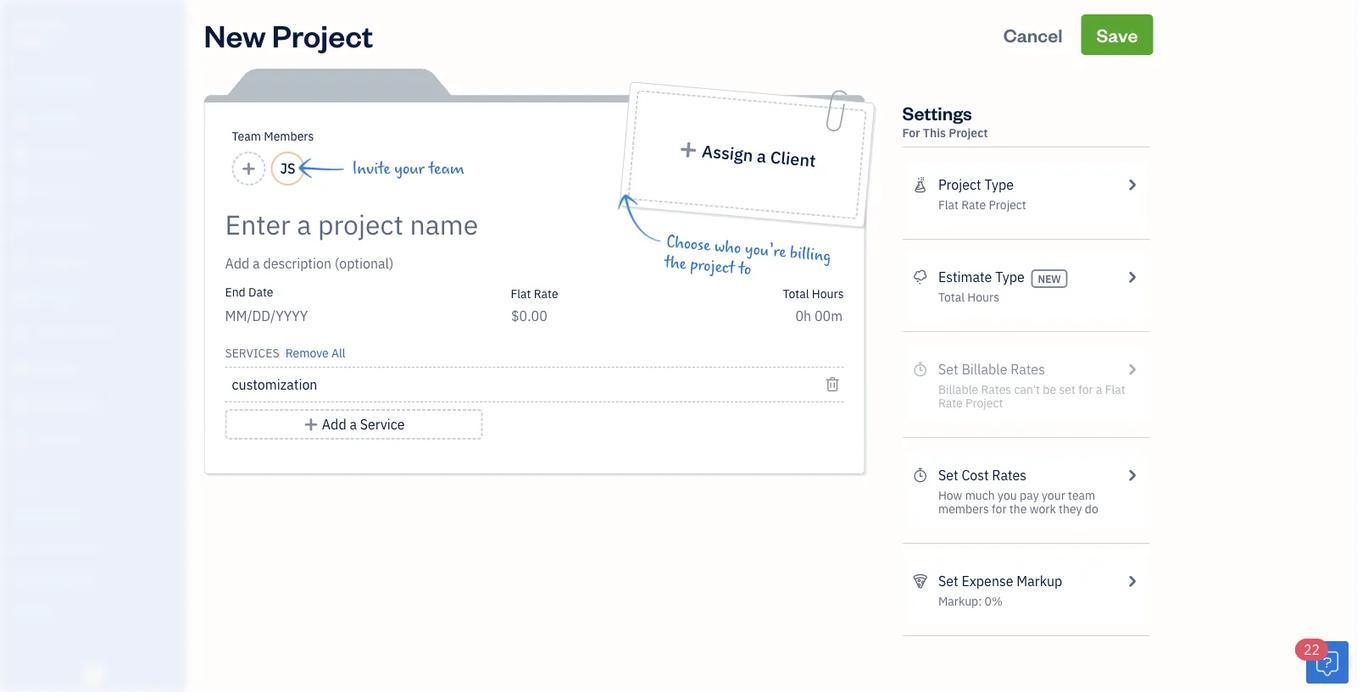 Task type: vqa. For each thing, say whether or not it's contained in the screenshot.
the 22
yes



Task type: describe. For each thing, give the bounding box(es) containing it.
chevronright image for set cost rates
[[1125, 466, 1140, 486]]

0 horizontal spatial hours
[[812, 286, 844, 301]]

assign a client
[[701, 140, 817, 172]]

End date in  format text field
[[225, 307, 431, 325]]

estimate type
[[939, 268, 1025, 286]]

invoice image
[[11, 182, 31, 199]]

flat for flat rate
[[511, 286, 531, 301]]

your inside how much you pay your team members for the work they do
[[1042, 488, 1066, 504]]

client image
[[11, 111, 31, 128]]

rate for flat rate
[[534, 286, 558, 301]]

add a service button
[[225, 410, 483, 440]]

chart image
[[11, 396, 31, 413]]

add team member image
[[241, 159, 257, 179]]

expenses image
[[913, 572, 928, 592]]

settings for settings for this project
[[903, 100, 972, 125]]

team members link
[[4, 502, 181, 532]]

0%
[[985, 594, 1003, 610]]

apps link
[[4, 471, 181, 500]]

Amount (USD) text field
[[511, 307, 548, 325]]

flat rate
[[511, 286, 558, 301]]

choose
[[666, 233, 712, 255]]

Project Name text field
[[225, 208, 692, 242]]

report image
[[11, 432, 31, 449]]

estimate
[[939, 268, 992, 286]]

1 horizontal spatial hours
[[968, 290, 1000, 305]]

set for set expense markup
[[939, 573, 959, 591]]

settings for this project
[[903, 100, 988, 141]]

a for add
[[350, 416, 357, 434]]

save
[[1097, 22, 1138, 47]]

do
[[1085, 502, 1099, 517]]

project type
[[939, 176, 1014, 194]]

dashboard image
[[11, 75, 31, 92]]

0 horizontal spatial total
[[783, 286, 809, 301]]

project
[[690, 256, 736, 278]]

0 vertical spatial your
[[395, 159, 425, 178]]

new
[[1038, 272, 1061, 286]]

plus image for assign
[[678, 140, 699, 159]]

js
[[280, 160, 296, 178]]

date
[[248, 285, 273, 300]]

freshbooks image
[[80, 666, 107, 686]]

customization
[[232, 376, 318, 394]]

team inside how much you pay your team members for the work they do
[[1069, 488, 1096, 504]]

estimate image
[[11, 147, 31, 164]]

for
[[992, 502, 1007, 517]]

team inside "link"
[[13, 509, 39, 523]]

set cost rates
[[939, 467, 1027, 485]]

remove
[[286, 346, 329, 361]]

items and services link
[[4, 533, 181, 563]]

new project
[[204, 14, 373, 55]]

end date
[[225, 285, 273, 300]]

main element
[[0, 0, 229, 693]]

you
[[998, 488, 1017, 504]]

markup: 0%
[[939, 594, 1003, 610]]

team members inside "link"
[[13, 509, 87, 523]]

Project Description text field
[[225, 254, 692, 274]]

add
[[322, 416, 347, 434]]

money image
[[11, 360, 31, 377]]

pay
[[1020, 488, 1039, 504]]

22
[[1304, 642, 1321, 659]]

timetracking image
[[913, 466, 928, 486]]

1 horizontal spatial members
[[264, 128, 314, 144]]

cancel button
[[988, 14, 1078, 55]]

0 vertical spatial team
[[429, 159, 464, 178]]

a for assign
[[756, 145, 768, 168]]

members
[[939, 502, 989, 517]]

project inside 'settings for this project'
[[949, 125, 988, 141]]

much
[[966, 488, 995, 504]]

and
[[41, 541, 59, 555]]

cancel
[[1004, 22, 1063, 47]]

service
[[360, 416, 405, 434]]

choose who you're billing the project to
[[664, 233, 832, 279]]

invite your team
[[352, 159, 464, 178]]

all
[[332, 346, 346, 361]]

markup:
[[939, 594, 982, 610]]

services inside main element
[[61, 541, 102, 555]]

for
[[903, 125, 921, 141]]

company
[[14, 16, 66, 32]]

assign a client button
[[628, 90, 867, 220]]

new
[[204, 14, 266, 55]]

estimates image
[[913, 267, 928, 287]]

markup
[[1017, 573, 1063, 591]]



Task type: locate. For each thing, give the bounding box(es) containing it.
services
[[225, 346, 279, 361], [61, 541, 102, 555]]

team members up js
[[232, 128, 314, 144]]

flat rate project
[[939, 197, 1027, 213]]

settings down bank
[[13, 603, 52, 617]]

team
[[232, 128, 261, 144], [13, 509, 39, 523]]

a right add
[[350, 416, 357, 434]]

0 horizontal spatial a
[[350, 416, 357, 434]]

chevronright image for project type
[[1125, 175, 1140, 195]]

settings
[[903, 100, 972, 125], [13, 603, 52, 617]]

1 horizontal spatial your
[[1042, 488, 1066, 504]]

rate for flat rate project
[[962, 197, 986, 213]]

the inside how much you pay your team members for the work they do
[[1010, 502, 1027, 517]]

services up the customization
[[225, 346, 279, 361]]

resource center badge image
[[1307, 642, 1349, 684]]

settings inside main element
[[13, 603, 52, 617]]

set
[[939, 467, 959, 485], [939, 573, 959, 591]]

team up items
[[13, 509, 39, 523]]

1 horizontal spatial the
[[1010, 502, 1027, 517]]

connections
[[39, 572, 100, 586]]

your right pay
[[1042, 488, 1066, 504]]

items
[[13, 541, 39, 555]]

type
[[985, 176, 1014, 194], [996, 268, 1025, 286]]

0 vertical spatial the
[[664, 253, 688, 274]]

remove project service image
[[825, 375, 841, 395]]

2 chevronright image from the top
[[1125, 267, 1140, 287]]

a
[[756, 145, 768, 168], [350, 416, 357, 434]]

your
[[395, 159, 425, 178], [1042, 488, 1066, 504]]

settings link
[[4, 596, 181, 626]]

total up the hourly budget text box
[[783, 286, 809, 301]]

1 vertical spatial settings
[[13, 603, 52, 617]]

0 horizontal spatial total hours
[[783, 286, 844, 301]]

1 vertical spatial flat
[[511, 286, 531, 301]]

timer image
[[11, 325, 31, 342]]

plus image inside add a service button
[[303, 415, 319, 435]]

bank
[[13, 572, 37, 586]]

type up flat rate project
[[985, 176, 1014, 194]]

1 vertical spatial type
[[996, 268, 1025, 286]]

1 vertical spatial chevronright image
[[1125, 267, 1140, 287]]

1 vertical spatial team members
[[13, 509, 87, 523]]

2 set from the top
[[939, 573, 959, 591]]

type left new
[[996, 268, 1025, 286]]

0 vertical spatial flat
[[939, 197, 959, 213]]

1 horizontal spatial total
[[939, 290, 965, 305]]

rate
[[962, 197, 986, 213], [534, 286, 558, 301]]

0 vertical spatial type
[[985, 176, 1014, 194]]

invite
[[352, 159, 391, 178]]

0 horizontal spatial the
[[664, 253, 688, 274]]

team up project name text box
[[429, 159, 464, 178]]

chevronright image for estimate type
[[1125, 267, 1140, 287]]

flat
[[939, 197, 959, 213], [511, 286, 531, 301]]

1 vertical spatial members
[[42, 509, 87, 523]]

cost
[[962, 467, 989, 485]]

1 horizontal spatial rate
[[962, 197, 986, 213]]

total hours down 'estimate'
[[939, 290, 1000, 305]]

total down 'estimate'
[[939, 290, 965, 305]]

save button
[[1082, 14, 1154, 55]]

team members up and
[[13, 509, 87, 523]]

1 vertical spatial team
[[13, 509, 39, 523]]

0 horizontal spatial team members
[[13, 509, 87, 523]]

3 chevronright image from the top
[[1125, 466, 1140, 486]]

0 vertical spatial team members
[[232, 128, 314, 144]]

2 vertical spatial chevronright image
[[1125, 466, 1140, 486]]

team members
[[232, 128, 314, 144], [13, 509, 87, 523]]

flat down project type
[[939, 197, 959, 213]]

total
[[783, 286, 809, 301], [939, 290, 965, 305]]

plus image left add
[[303, 415, 319, 435]]

expense image
[[11, 254, 31, 271]]

client
[[770, 146, 817, 172]]

1 vertical spatial a
[[350, 416, 357, 434]]

1 horizontal spatial services
[[225, 346, 279, 361]]

1 horizontal spatial flat
[[939, 197, 959, 213]]

services remove all
[[225, 346, 346, 361]]

1 horizontal spatial team members
[[232, 128, 314, 144]]

rate up amount (usd) text box at left top
[[534, 286, 558, 301]]

0 horizontal spatial plus image
[[303, 415, 319, 435]]

plus image
[[678, 140, 699, 159], [303, 415, 319, 435]]

the
[[664, 253, 688, 274], [1010, 502, 1027, 517]]

chevronright image
[[1125, 175, 1140, 195], [1125, 267, 1140, 287], [1125, 466, 1140, 486]]

1 horizontal spatial settings
[[903, 100, 972, 125]]

0 horizontal spatial team
[[13, 509, 39, 523]]

end
[[225, 285, 246, 300]]

1 vertical spatial the
[[1010, 502, 1027, 517]]

team
[[429, 159, 464, 178], [1069, 488, 1096, 504]]

chevronright image
[[1125, 572, 1140, 592]]

rate down project type
[[962, 197, 986, 213]]

the inside choose who you're billing the project to
[[664, 253, 688, 274]]

this
[[923, 125, 946, 141]]

members up items and services
[[42, 509, 87, 523]]

0 vertical spatial services
[[225, 346, 279, 361]]

1 set from the top
[[939, 467, 959, 485]]

a inside assign a client
[[756, 145, 768, 168]]

company owner
[[14, 16, 66, 47]]

1 vertical spatial services
[[61, 541, 102, 555]]

your right invite
[[395, 159, 425, 178]]

22 button
[[1296, 639, 1349, 684]]

expense
[[962, 573, 1014, 591]]

1 horizontal spatial total hours
[[939, 290, 1000, 305]]

billing
[[790, 244, 832, 266]]

the left project on the right top of page
[[664, 253, 688, 274]]

owner
[[14, 33, 47, 47]]

1 horizontal spatial team
[[232, 128, 261, 144]]

a left client
[[756, 145, 768, 168]]

0 horizontal spatial members
[[42, 509, 87, 523]]

flat up amount (usd) text box at left top
[[511, 286, 531, 301]]

0 vertical spatial team
[[232, 128, 261, 144]]

members up js
[[264, 128, 314, 144]]

0 vertical spatial members
[[264, 128, 314, 144]]

flat for flat rate project
[[939, 197, 959, 213]]

how much you pay your team members for the work they do
[[939, 488, 1099, 517]]

1 vertical spatial plus image
[[303, 415, 319, 435]]

0 vertical spatial set
[[939, 467, 959, 485]]

remove all button
[[282, 340, 346, 364]]

projects image
[[913, 175, 928, 195]]

the right for at right bottom
[[1010, 502, 1027, 517]]

hours
[[812, 286, 844, 301], [968, 290, 1000, 305]]

project
[[272, 14, 373, 55], [949, 125, 988, 141], [939, 176, 982, 194], [989, 197, 1027, 213]]

payment image
[[11, 218, 31, 235]]

items and services
[[13, 541, 102, 555]]

1 vertical spatial your
[[1042, 488, 1066, 504]]

set up markup:
[[939, 573, 959, 591]]

bank connections
[[13, 572, 100, 586]]

type for estimate type
[[996, 268, 1025, 286]]

type for project type
[[985, 176, 1014, 194]]

0 horizontal spatial flat
[[511, 286, 531, 301]]

they
[[1059, 502, 1082, 517]]

plus image left the assign
[[678, 140, 699, 159]]

hours down estimate type
[[968, 290, 1000, 305]]

0 horizontal spatial rate
[[534, 286, 558, 301]]

who
[[714, 237, 742, 258]]

Hourly Budget text field
[[796, 307, 844, 325]]

0 vertical spatial chevronright image
[[1125, 175, 1140, 195]]

work
[[1030, 502, 1056, 517]]

1 horizontal spatial team
[[1069, 488, 1096, 504]]

add a service
[[322, 416, 405, 434]]

settings for settings
[[13, 603, 52, 617]]

0 vertical spatial a
[[756, 145, 768, 168]]

to
[[738, 260, 752, 279]]

project image
[[11, 289, 31, 306]]

team right work
[[1069, 488, 1096, 504]]

0 vertical spatial rate
[[962, 197, 986, 213]]

1 vertical spatial set
[[939, 573, 959, 591]]

members
[[264, 128, 314, 144], [42, 509, 87, 523]]

1 vertical spatial rate
[[534, 286, 558, 301]]

0 vertical spatial settings
[[903, 100, 972, 125]]

total hours up the hourly budget text box
[[783, 286, 844, 301]]

plus image for add
[[303, 415, 319, 435]]

set for set cost rates
[[939, 467, 959, 485]]

0 vertical spatial plus image
[[678, 140, 699, 159]]

hours up the hourly budget text box
[[812, 286, 844, 301]]

team up add team member icon
[[232, 128, 261, 144]]

bank connections link
[[4, 565, 181, 594]]

0 horizontal spatial your
[[395, 159, 425, 178]]

apps
[[13, 478, 38, 492]]

set up how at the right of page
[[939, 467, 959, 485]]

settings up 'this'
[[903, 100, 972, 125]]

0 horizontal spatial services
[[61, 541, 102, 555]]

settings inside 'settings for this project'
[[903, 100, 972, 125]]

how
[[939, 488, 963, 504]]

members inside "link"
[[42, 509, 87, 523]]

services right and
[[61, 541, 102, 555]]

total hours
[[783, 286, 844, 301], [939, 290, 1000, 305]]

set expense markup
[[939, 573, 1063, 591]]

1 horizontal spatial a
[[756, 145, 768, 168]]

1 chevronright image from the top
[[1125, 175, 1140, 195]]

you're
[[745, 240, 787, 262]]

plus image inside assign a client button
[[678, 140, 699, 159]]

rates
[[992, 467, 1027, 485]]

1 horizontal spatial plus image
[[678, 140, 699, 159]]

0 horizontal spatial settings
[[13, 603, 52, 617]]

0 horizontal spatial team
[[429, 159, 464, 178]]

1 vertical spatial team
[[1069, 488, 1096, 504]]

assign
[[701, 140, 754, 166]]



